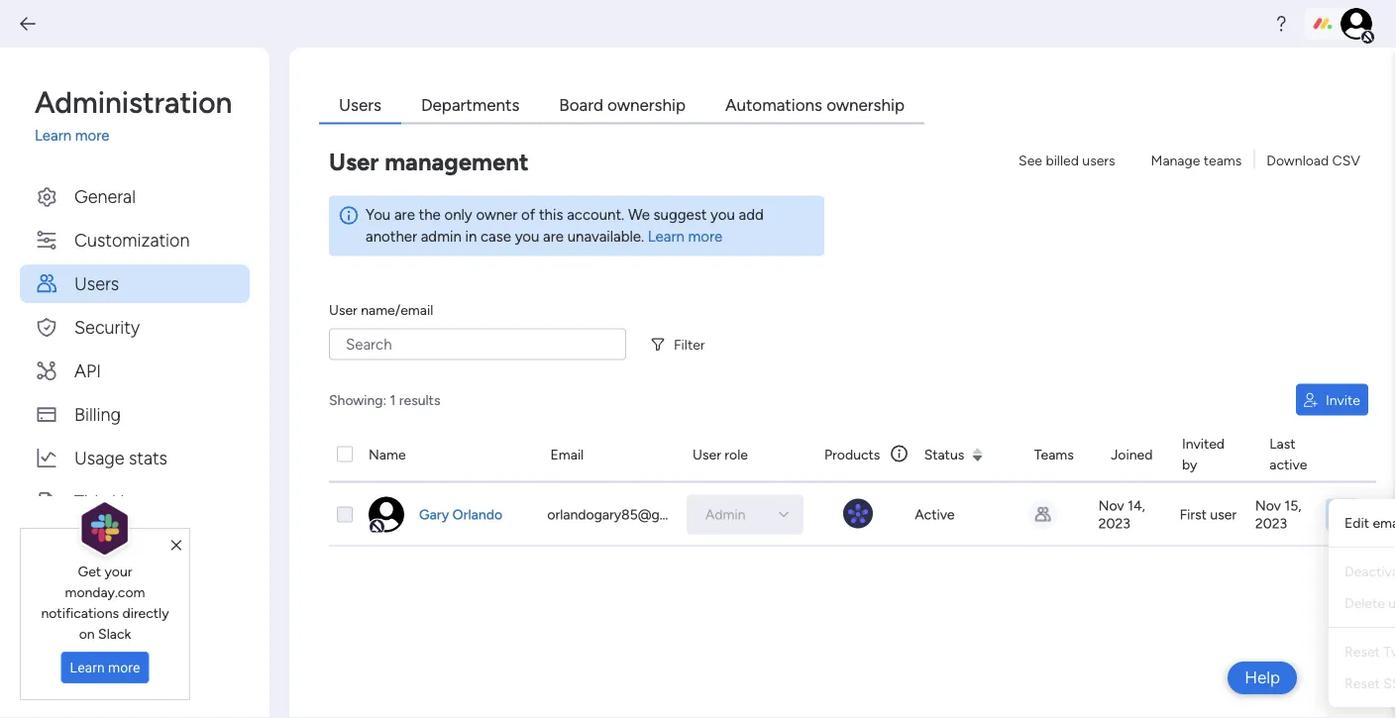 Task type: describe. For each thing, give the bounding box(es) containing it.
15,
[[1285, 498, 1302, 515]]

orlandogary85@gmail.com
[[548, 507, 715, 523]]

nov 14, 2023
[[1099, 498, 1146, 532]]

1
[[390, 392, 396, 408]]

notifications
[[41, 605, 119, 621]]

more inside button
[[108, 660, 140, 676]]

on
[[79, 625, 95, 642]]

up
[[112, 491, 135, 512]]

users button
[[20, 264, 250, 303]]

manage teams button
[[1144, 144, 1250, 176]]

download csv button
[[1259, 144, 1369, 176]]

showing:
[[329, 392, 387, 408]]

reset tw
[[1345, 644, 1397, 661]]

delete u
[[1345, 595, 1397, 612]]

first user
[[1180, 507, 1237, 523]]

see billed users button
[[1011, 144, 1124, 176]]

invited by
[[1183, 436, 1225, 473]]

another
[[366, 228, 417, 246]]

billed
[[1046, 152, 1079, 169]]

1 horizontal spatial users
[[339, 95, 382, 115]]

only
[[445, 206, 473, 224]]

teams
[[1204, 152, 1242, 169]]

usage
[[74, 447, 124, 468]]

this
[[539, 206, 564, 224]]

ownership for board ownership
[[608, 95, 686, 115]]

orlando
[[453, 507, 503, 523]]

ownership for automations ownership
[[827, 95, 905, 115]]

users link
[[319, 87, 401, 124]]

admin
[[421, 228, 462, 246]]

gary orlando link
[[416, 505, 506, 525]]

help image
[[1272, 14, 1292, 34]]

management
[[385, 148, 529, 176]]

slack
[[98, 625, 131, 642]]

customization
[[74, 229, 190, 250]]

board ownership link
[[540, 87, 706, 124]]

reset ss menu item
[[1345, 672, 1397, 696]]

more inside administration learn more
[[75, 127, 110, 145]]

users inside button
[[74, 273, 119, 294]]

csv
[[1333, 152, 1361, 169]]

automations ownership
[[726, 95, 905, 115]]

add
[[739, 206, 764, 224]]

tw
[[1384, 644, 1397, 661]]

showing: 1 results
[[329, 392, 441, 408]]

tidy
[[74, 491, 107, 512]]

row containing nov 14, 2023
[[329, 483, 1377, 547]]

status
[[925, 446, 965, 463]]

billing
[[74, 403, 121, 425]]

0 horizontal spatial you
[[515, 228, 540, 246]]

of
[[521, 206, 536, 224]]

role
[[725, 446, 748, 463]]

case
[[481, 228, 511, 246]]

dapulse x slim image
[[171, 537, 181, 555]]

your
[[105, 563, 132, 580]]

user for user role
[[693, 446, 722, 463]]

security
[[74, 316, 140, 338]]

reset for reset tw
[[1345, 644, 1381, 661]]

user role
[[693, 446, 748, 463]]

active
[[915, 507, 955, 523]]

1 vertical spatial gary orlando image
[[369, 497, 404, 533]]

owner
[[476, 206, 518, 224]]

results
[[399, 392, 441, 408]]

departments link
[[401, 87, 540, 124]]

api
[[74, 360, 101, 381]]

learn inside administration learn more
[[35, 127, 71, 145]]

0 vertical spatial are
[[394, 206, 415, 224]]

name
[[369, 446, 406, 463]]

billing button
[[20, 395, 250, 434]]

add or edit team image
[[1029, 500, 1058, 530]]

active
[[1270, 457, 1308, 473]]

reset for reset ss
[[1345, 676, 1381, 692]]

1 horizontal spatial are
[[543, 228, 564, 246]]

ss
[[1384, 676, 1397, 692]]

download
[[1267, 152, 1330, 169]]

row containing invited by
[[329, 428, 1377, 483]]

v2 surface invite image
[[1305, 393, 1319, 407]]

gary
[[419, 507, 449, 523]]

suggest
[[654, 206, 707, 224]]

Search text field
[[329, 329, 627, 360]]



Task type: vqa. For each thing, say whether or not it's contained in the screenshot.
Filter dropdown button
yes



Task type: locate. For each thing, give the bounding box(es) containing it.
stats
[[129, 447, 167, 468]]

reset left tw
[[1345, 644, 1381, 661]]

departments
[[421, 95, 520, 115]]

2023 down 15,
[[1256, 515, 1288, 532]]

edit
[[1345, 515, 1370, 532]]

learn more down slack
[[70, 660, 140, 676]]

1 nov from the left
[[1099, 498, 1125, 515]]

2 reset from the top
[[1345, 676, 1381, 692]]

the
[[419, 206, 441, 224]]

0 horizontal spatial ownership
[[608, 95, 686, 115]]

2 ownership from the left
[[827, 95, 905, 115]]

teams
[[1035, 446, 1074, 463]]

manage
[[1152, 152, 1201, 169]]

you
[[366, 206, 391, 224]]

invite button
[[1297, 384, 1369, 416]]

last
[[1270, 436, 1296, 453]]

learn down suggest
[[648, 228, 685, 246]]

deactiva
[[1345, 564, 1397, 580]]

reset
[[1345, 644, 1381, 661], [1345, 676, 1381, 692]]

1 vertical spatial you
[[515, 228, 540, 246]]

2023 inside nov 14, 2023
[[1099, 515, 1131, 532]]

nov 15, 2023
[[1256, 498, 1302, 532]]

1 2023 from the left
[[1099, 515, 1131, 532]]

more
[[75, 127, 110, 145], [689, 228, 723, 246], [108, 660, 140, 676]]

more down slack
[[108, 660, 140, 676]]

2 vertical spatial learn
[[70, 660, 105, 676]]

1 vertical spatial reset
[[1345, 676, 1381, 692]]

v2 ellipsis image
[[1334, 506, 1352, 524]]

grid containing invited by
[[329, 428, 1377, 699]]

1 vertical spatial learn more link
[[648, 228, 723, 246]]

in
[[465, 228, 477, 246]]

2 nov from the left
[[1256, 498, 1282, 515]]

see
[[1019, 152, 1043, 169]]

nov inside nov 15, 2023
[[1256, 498, 1282, 515]]

user left role
[[693, 446, 722, 463]]

delete u menu item
[[1345, 592, 1397, 616]]

see billed users
[[1019, 152, 1116, 169]]

2023 for 15,
[[1256, 515, 1288, 532]]

ownership inside 'link'
[[827, 95, 905, 115]]

2023 inside nov 15, 2023
[[1256, 515, 1288, 532]]

0 vertical spatial learn more link
[[35, 125, 250, 147]]

board ownership
[[559, 95, 686, 115]]

1 horizontal spatial 2023
[[1256, 515, 1288, 532]]

account.
[[567, 206, 625, 224]]

learn more for rightmost 'learn more' link
[[648, 228, 723, 246]]

1 vertical spatial users
[[74, 273, 119, 294]]

user name/email
[[329, 302, 433, 319]]

0 horizontal spatial gary orlando image
[[369, 497, 404, 533]]

2 row from the top
[[329, 483, 1377, 547]]

1 reset from the top
[[1345, 644, 1381, 661]]

2023
[[1099, 515, 1131, 532], [1256, 515, 1288, 532]]

invite
[[1326, 392, 1361, 408]]

learn more for "learn more" button
[[70, 660, 140, 676]]

manage teams
[[1152, 152, 1242, 169]]

learn more link down administration
[[35, 125, 250, 147]]

get
[[78, 563, 101, 580]]

2023 for 14,
[[1099, 515, 1131, 532]]

joined
[[1111, 446, 1153, 463]]

0 vertical spatial user
[[329, 148, 379, 176]]

first
[[1180, 507, 1207, 523]]

0 vertical spatial learn
[[35, 127, 71, 145]]

gary orlando image left gary
[[369, 497, 404, 533]]

get your monday.com notifications directly on slack
[[41, 563, 169, 642]]

you are the only owner of this account. we suggest you add another admin in case you are unavailable.
[[366, 206, 764, 246]]

reset inside reset ss menu item
[[1345, 676, 1381, 692]]

filter button
[[646, 329, 717, 361]]

1 vertical spatial user
[[329, 302, 358, 319]]

help button
[[1228, 662, 1298, 695]]

0 vertical spatial gary orlando image
[[1341, 8, 1373, 40]]

nov for nov 15, 2023
[[1256, 498, 1282, 515]]

last active
[[1270, 436, 1308, 473]]

user for user management
[[329, 148, 379, 176]]

more down administration
[[75, 127, 110, 145]]

more down suggest
[[689, 228, 723, 246]]

learn
[[35, 127, 71, 145], [648, 228, 685, 246], [70, 660, 105, 676]]

2 vertical spatial user
[[693, 446, 722, 463]]

reset ss
[[1345, 676, 1397, 692]]

deactiva menu item
[[1345, 560, 1397, 584]]

1 horizontal spatial learn more link
[[648, 228, 723, 246]]

learn down on
[[70, 660, 105, 676]]

reset inside reset tw 'menu item'
[[1345, 644, 1381, 661]]

0 vertical spatial learn more
[[648, 228, 723, 246]]

learn more inside button
[[70, 660, 140, 676]]

security button
[[20, 308, 250, 346]]

0 horizontal spatial users
[[74, 273, 119, 294]]

administration learn more
[[35, 84, 232, 145]]

learn inside "learn more" button
[[70, 660, 105, 676]]

user for user name/email
[[329, 302, 358, 319]]

1 vertical spatial are
[[543, 228, 564, 246]]

delete
[[1345, 595, 1386, 612]]

automations ownership link
[[706, 87, 925, 124]]

users
[[1083, 152, 1116, 169]]

users up security
[[74, 273, 119, 294]]

grid
[[329, 428, 1377, 699]]

1 horizontal spatial nov
[[1256, 498, 1282, 515]]

row
[[329, 428, 1377, 483], [329, 483, 1377, 547]]

ownership right the board
[[608, 95, 686, 115]]

0 horizontal spatial 2023
[[1099, 515, 1131, 532]]

products
[[825, 446, 881, 463]]

gary orlando
[[419, 507, 503, 523]]

nov for nov 14, 2023
[[1099, 498, 1125, 515]]

user
[[1211, 507, 1237, 523]]

edit ema
[[1345, 515, 1397, 532]]

ownership right automations
[[827, 95, 905, 115]]

0 horizontal spatial are
[[394, 206, 415, 224]]

user left name/email
[[329, 302, 358, 319]]

back to workspace image
[[18, 14, 38, 34]]

0 vertical spatial users
[[339, 95, 382, 115]]

1 vertical spatial more
[[689, 228, 723, 246]]

ownership
[[608, 95, 686, 115], [827, 95, 905, 115]]

are left the
[[394, 206, 415, 224]]

learn more down suggest
[[648, 228, 723, 246]]

0 horizontal spatial learn more link
[[35, 125, 250, 147]]

0 vertical spatial reset
[[1345, 644, 1381, 661]]

nov left 14,
[[1099, 498, 1125, 515]]

user inside grid
[[693, 446, 722, 463]]

2 2023 from the left
[[1256, 515, 1288, 532]]

user
[[329, 148, 379, 176], [329, 302, 358, 319], [693, 446, 722, 463]]

tidy up
[[74, 491, 135, 512]]

1 horizontal spatial ownership
[[827, 95, 905, 115]]

user down users link
[[329, 148, 379, 176]]

1 vertical spatial learn
[[648, 228, 685, 246]]

reset tw menu item
[[1345, 640, 1397, 664]]

download csv
[[1267, 152, 1361, 169]]

u
[[1389, 595, 1397, 612]]

gary orlando image
[[1341, 8, 1373, 40], [369, 497, 404, 533]]

invited
[[1183, 436, 1225, 453]]

users up user management
[[339, 95, 382, 115]]

nov inside nov 14, 2023
[[1099, 498, 1125, 515]]

1 horizontal spatial gary orlando image
[[1341, 8, 1373, 40]]

learn down administration
[[35, 127, 71, 145]]

filter
[[674, 337, 705, 353]]

you down of
[[515, 228, 540, 246]]

general
[[74, 185, 136, 207]]

automations
[[726, 95, 823, 115]]

we
[[628, 206, 650, 224]]

2 vertical spatial more
[[108, 660, 140, 676]]

by
[[1183, 457, 1198, 473]]

customization button
[[20, 221, 250, 259]]

general button
[[20, 177, 250, 216]]

you left add
[[711, 206, 735, 224]]

usage stats button
[[20, 439, 250, 477]]

0 horizontal spatial nov
[[1099, 498, 1125, 515]]

1 ownership from the left
[[608, 95, 686, 115]]

gary orlando image right help 'icon'
[[1341, 8, 1373, 40]]

email
[[551, 446, 584, 463]]

nov left 15,
[[1256, 498, 1282, 515]]

are
[[394, 206, 415, 224], [543, 228, 564, 246]]

14,
[[1128, 498, 1146, 515]]

2023 down 14,
[[1099, 515, 1131, 532]]

administration
[[35, 84, 232, 120]]

0 vertical spatial more
[[75, 127, 110, 145]]

1 row from the top
[[329, 428, 1377, 483]]

are down this
[[543, 228, 564, 246]]

0 vertical spatial you
[[711, 206, 735, 224]]

learn more link down suggest
[[648, 228, 723, 246]]

monday.com
[[65, 584, 145, 601]]

1 horizontal spatial learn more
[[648, 228, 723, 246]]

learn more button
[[61, 652, 149, 684]]

1 vertical spatial learn more
[[70, 660, 140, 676]]

reset left ss
[[1345, 676, 1381, 692]]

board
[[559, 95, 604, 115]]

name/email
[[361, 302, 433, 319]]

learn more link
[[35, 125, 250, 147], [648, 228, 723, 246]]

0 horizontal spatial learn more
[[70, 660, 140, 676]]

1 horizontal spatial you
[[711, 206, 735, 224]]



